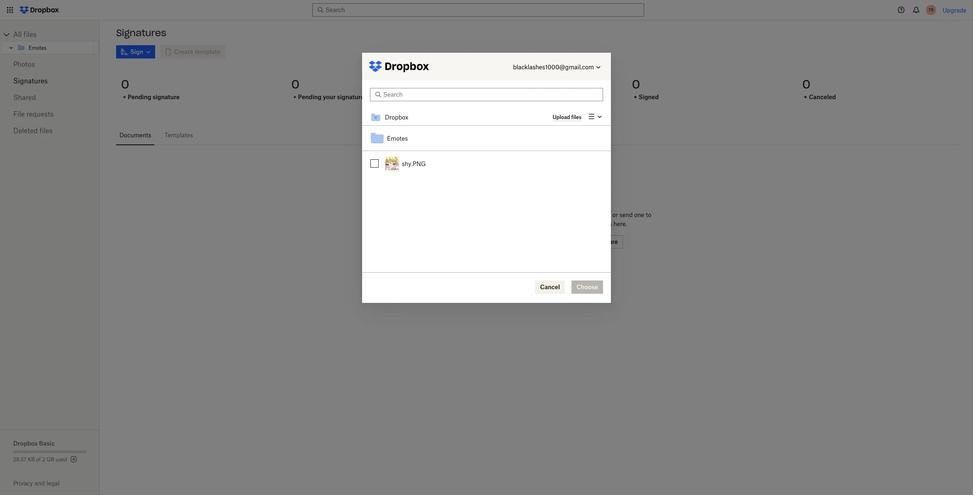 Task type: locate. For each thing, give the bounding box(es) containing it.
basic
[[39, 440, 55, 447]]

global header element
[[0, 0, 973, 20]]

files right all
[[24, 30, 37, 39]]

pending
[[128, 93, 151, 100], [298, 93, 322, 100]]

signatures link
[[13, 73, 86, 89]]

dropbox logo - go to the homepage image
[[17, 3, 62, 17]]

here.
[[614, 220, 627, 227]]

canceled
[[809, 93, 836, 100]]

files down file requests link
[[40, 127, 53, 135]]

signatures
[[116, 27, 166, 39], [13, 77, 48, 85]]

1 horizontal spatial signature
[[337, 93, 364, 100]]

0 for signed
[[632, 77, 640, 92]]

0 for canceled
[[803, 77, 811, 92]]

shared
[[13, 93, 36, 102]]

28.57 kb of 2 gb used
[[13, 456, 67, 463]]

upgrade
[[943, 6, 967, 13]]

requests
[[26, 110, 54, 118]]

pending for pending your signature
[[298, 93, 322, 100]]

all
[[13, 30, 22, 39]]

0 up pending signature
[[121, 77, 129, 92]]

whether
[[528, 211, 552, 218]]

emotes
[[29, 45, 47, 51]]

and
[[35, 480, 45, 487]]

0 up signed
[[632, 77, 640, 92]]

1 vertical spatial files
[[40, 127, 53, 135]]

signature
[[153, 93, 180, 100], [337, 93, 364, 100]]

0 up the pending your signature
[[292, 77, 300, 92]]

2 0 from the left
[[292, 77, 300, 92]]

signature right your on the top left of the page
[[337, 93, 364, 100]]

to
[[646, 211, 652, 218]]

2
[[42, 456, 45, 463]]

0 horizontal spatial signature
[[153, 93, 180, 100]]

1 horizontal spatial files
[[40, 127, 53, 135]]

0 vertical spatial files
[[24, 30, 37, 39]]

a
[[578, 211, 582, 218]]

5 0 from the left
[[803, 77, 811, 92]]

photos
[[13, 60, 35, 68]]

0 horizontal spatial pending
[[128, 93, 151, 100]]

1 pending from the left
[[128, 93, 151, 100]]

it
[[585, 220, 589, 227]]

2 pending from the left
[[298, 93, 322, 100]]

for
[[547, 220, 555, 227]]

dropbox
[[13, 440, 38, 447]]

file
[[13, 110, 25, 118]]

0 for declined
[[462, 77, 470, 92]]

pending left your on the top left of the page
[[298, 93, 322, 100]]

document
[[583, 211, 611, 218]]

0 for pending signature
[[121, 77, 129, 92]]

templates tab
[[161, 125, 196, 145]]

4 0 from the left
[[632, 77, 640, 92]]

2 signature from the left
[[337, 93, 364, 100]]

tab list
[[116, 125, 960, 145]]

get more space image
[[69, 454, 79, 464]]

1 horizontal spatial signatures
[[116, 27, 166, 39]]

emotes link
[[17, 43, 92, 53]]

photos link
[[13, 56, 86, 73]]

appears
[[590, 220, 612, 227]]

file requests
[[13, 110, 54, 118]]

0 horizontal spatial files
[[24, 30, 37, 39]]

pending up documents
[[128, 93, 151, 100]]

files
[[24, 30, 37, 39], [40, 127, 53, 135]]

files for all files
[[24, 30, 37, 39]]

file requests link
[[13, 106, 86, 122]]

1 vertical spatial signatures
[[13, 77, 48, 85]]

pending for pending signature
[[128, 93, 151, 100]]

files inside tree
[[24, 30, 37, 39]]

shared link
[[13, 89, 86, 106]]

0
[[121, 77, 129, 92], [292, 77, 300, 92], [462, 77, 470, 92], [632, 77, 640, 92], [803, 77, 811, 92]]

0 up canceled
[[803, 77, 811, 92]]

all files link
[[13, 28, 100, 41]]

kb
[[28, 456, 35, 463]]

0 up declined
[[462, 77, 470, 92]]

used
[[56, 456, 67, 463]]

3 0 from the left
[[462, 77, 470, 92]]

templates
[[165, 132, 193, 139]]

28.57
[[13, 456, 26, 463]]

deleted
[[13, 127, 38, 135]]

1 horizontal spatial pending
[[298, 93, 322, 100]]

signature up templates at the top left of the page
[[153, 93, 180, 100]]

1 0 from the left
[[121, 77, 129, 92]]

pending signature
[[128, 93, 180, 100]]



Task type: vqa. For each thing, say whether or not it's contained in the screenshot.
list
no



Task type: describe. For each thing, give the bounding box(es) containing it.
you
[[554, 211, 564, 218]]

of
[[36, 456, 41, 463]]

files for deleted files
[[40, 127, 53, 135]]

legal
[[46, 480, 60, 487]]

gb
[[47, 456, 54, 463]]

privacy and legal link
[[13, 480, 100, 487]]

one
[[635, 211, 645, 218]]

all files
[[13, 30, 37, 39]]

whether you sign a document or send one to others for signature, it appears here.
[[528, 211, 652, 227]]

signature,
[[556, 220, 583, 227]]

send
[[620, 211, 633, 218]]

upgrade link
[[943, 6, 967, 13]]

0 vertical spatial signatures
[[116, 27, 166, 39]]

choose a file to sign dialog
[[362, 53, 611, 303]]

sign
[[565, 211, 577, 218]]

deleted files link
[[13, 122, 86, 139]]

privacy
[[13, 480, 33, 487]]

signed
[[639, 93, 659, 100]]

documents
[[120, 132, 151, 139]]

0 for pending your signature
[[292, 77, 300, 92]]

dropbox basic
[[13, 440, 55, 447]]

others
[[528, 220, 545, 227]]

pending your signature
[[298, 93, 364, 100]]

or
[[613, 211, 618, 218]]

your
[[323, 93, 336, 100]]

deleted files
[[13, 127, 53, 135]]

0 horizontal spatial signatures
[[13, 77, 48, 85]]

all files tree
[[1, 28, 100, 54]]

1 signature from the left
[[153, 93, 180, 100]]

tab list containing documents
[[116, 125, 960, 145]]

declined
[[469, 93, 494, 100]]

privacy and legal
[[13, 480, 60, 487]]

documents tab
[[116, 125, 155, 145]]



